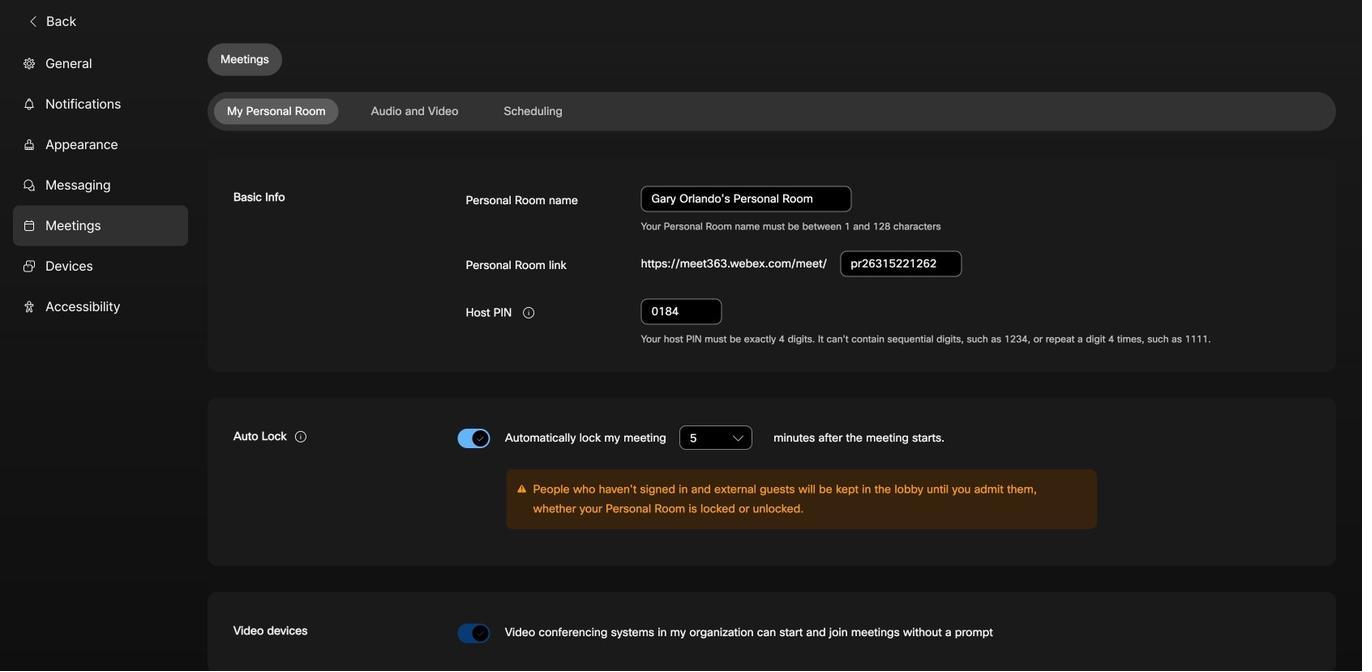 Task type: vqa. For each thing, say whether or not it's contained in the screenshot.
meetings tab
yes



Task type: locate. For each thing, give the bounding box(es) containing it.
settings navigation
[[0, 43, 208, 672]]

appearance tab
[[13, 124, 188, 165]]

messaging tab
[[13, 165, 188, 206]]



Task type: describe. For each thing, give the bounding box(es) containing it.
notifications tab
[[13, 84, 188, 124]]

general tab
[[13, 43, 188, 84]]

meetings tab
[[13, 206, 188, 246]]

devices tab
[[13, 246, 188, 287]]

accessibility tab
[[13, 287, 188, 327]]



